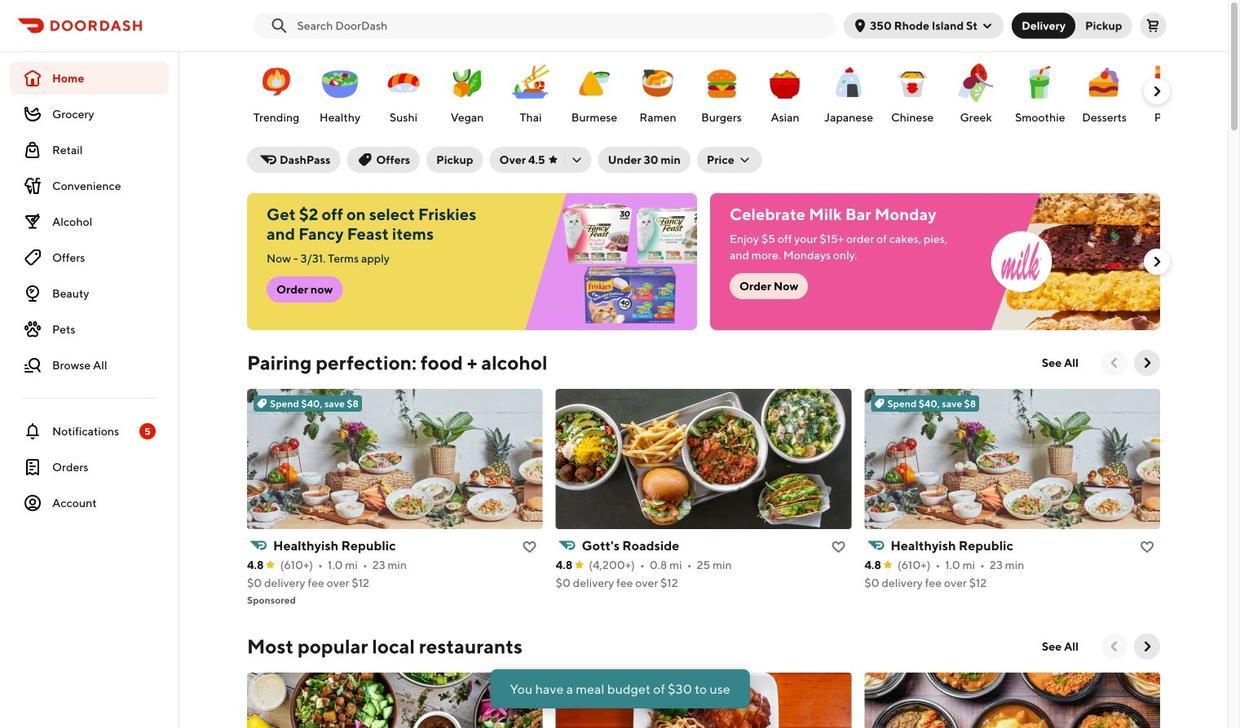 Task type: locate. For each thing, give the bounding box(es) containing it.
0 vertical spatial previous button of carousel image
[[1106, 355, 1123, 371]]

next button of carousel image
[[1139, 638, 1155, 655]]

next button of carousel image
[[1149, 83, 1165, 99], [1149, 254, 1165, 270], [1139, 355, 1155, 371]]

1 vertical spatial next button of carousel image
[[1149, 254, 1165, 270]]

None button
[[1012, 13, 1076, 39], [1066, 13, 1132, 39], [1012, 13, 1076, 39], [1066, 13, 1132, 39]]

toggle order method (delivery or pickup) option group
[[1012, 13, 1132, 39]]

previous button of carousel image
[[1106, 355, 1123, 371], [1106, 638, 1123, 655]]

2 previous button of carousel image from the top
[[1106, 638, 1123, 655]]

1 vertical spatial previous button of carousel image
[[1106, 638, 1123, 655]]

1 previous button of carousel image from the top
[[1106, 355, 1123, 371]]



Task type: vqa. For each thing, say whether or not it's contained in the screenshot.
The 6-
no



Task type: describe. For each thing, give the bounding box(es) containing it.
0 vertical spatial next button of carousel image
[[1149, 83, 1165, 99]]

Store search: begin typing to search for stores available on DoorDash text field
[[297, 18, 826, 34]]

0 items, open order cart image
[[1147, 19, 1160, 32]]

2 vertical spatial next button of carousel image
[[1139, 355, 1155, 371]]



